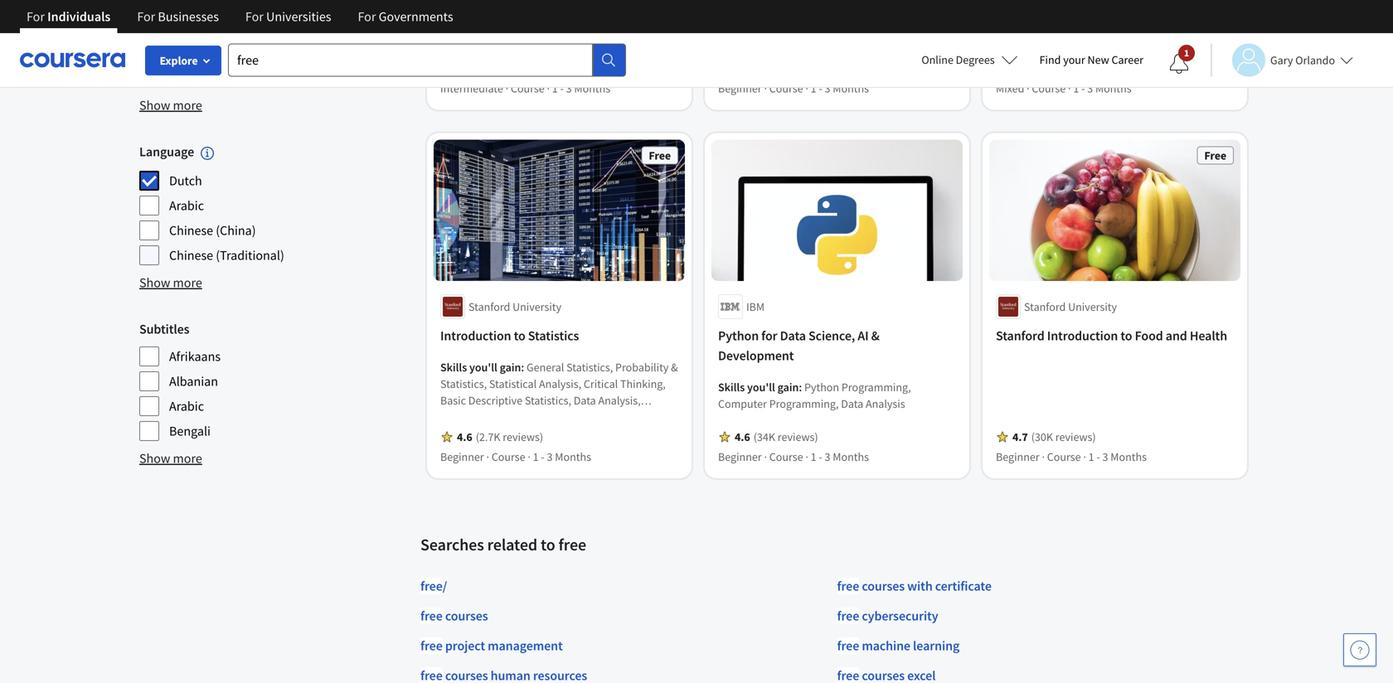 Task type: vqa. For each thing, say whether or not it's contained in the screenshot.
"Lecture Video (240p) mp4"
no



Task type: describe. For each thing, give the bounding box(es) containing it.
find your new career link
[[1031, 50, 1152, 70]]

and inside abdul latif jameel institute for disease and emergency analytics (j-idea)
[[387, 25, 408, 41]]

latif
[[204, 25, 229, 41]]

course for 4.6 (34k reviews)
[[769, 449, 803, 464]]

information about this filter group image
[[201, 147, 214, 160]]

analytics
[[234, 45, 284, 61]]

you'll for python
[[747, 380, 775, 395]]

tests,
[[490, 409, 518, 424]]

abdul
[[169, 25, 202, 41]]

for inside abdul latif jameel institute for disease and emergency analytics (j-idea)
[[324, 25, 339, 41]]

your
[[1063, 52, 1085, 67]]

(2.7k
[[476, 429, 500, 444]]

machine
[[862, 638, 911, 654]]

model,
[[513, 28, 546, 43]]

more for afrikaans
[[173, 450, 202, 467]]

chinese (china)
[[169, 222, 256, 239]]

1 show more from the top
[[139, 97, 202, 114]]

reviews) for 4.7 (16k reviews)
[[1056, 61, 1096, 76]]

business
[[527, 0, 569, 9]]

beginner · course · 1 - 3 months for 4.6 (2.7k reviews)
[[440, 449, 591, 464]]

individuals
[[47, 8, 111, 25]]

statistics
[[528, 327, 579, 344]]

1 button
[[1156, 44, 1203, 84]]

/
[[443, 578, 447, 594]]

stanford introduction to food and health
[[996, 327, 1227, 344]]

4.7 (16k reviews)
[[1013, 61, 1096, 76]]

statistical up descriptive
[[489, 376, 537, 391]]

cybersecurity
[[862, 608, 938, 624]]

reviews) inside business analysis, data analysis, data visualization, spreadsheet software, data model, decision making, microsoft excel, process analysis, statistical visualization 4.8 (1.2k reviews) intermediate · course · 1 - 3 months
[[503, 61, 543, 76]]

degrees
[[956, 52, 995, 67]]

for inside python for data science, ai & development
[[761, 327, 778, 344]]

beginner for 4.7 (30k reviews)
[[996, 449, 1040, 464]]

course for 4.6 (2.7k reviews)
[[492, 449, 525, 464]]

python for programming,
[[804, 380, 839, 395]]

institute
[[275, 25, 321, 41]]

introduction to statistics
[[440, 327, 579, 344]]

for for universities
[[245, 8, 264, 25]]

4.7 for 4.7 (30k reviews)
[[1013, 429, 1028, 444]]

chinese for chinese (china)
[[169, 222, 213, 239]]

show more for dutch
[[139, 274, 202, 291]]

1 inside business analysis, data analysis, data visualization, spreadsheet software, data model, decision making, microsoft excel, process analysis, statistical visualization 4.8 (1.2k reviews) intermediate · course · 1 - 3 months
[[552, 81, 558, 96]]

beginner for 4.6 (2.7k reviews)
[[440, 449, 484, 464]]

idea)
[[301, 45, 330, 61]]

1 show more button from the top
[[139, 95, 202, 115]]

solving,
[[484, 426, 523, 441]]

subtitles group
[[139, 319, 411, 442]]

1 more from the top
[[173, 97, 202, 114]]

free right related
[[559, 534, 586, 555]]

free courses
[[420, 608, 488, 624]]

course for 4.7 (30k reviews)
[[1047, 449, 1081, 464]]

python for data science, ai & development
[[718, 327, 880, 364]]

chinese for chinese (traditional)
[[169, 247, 213, 264]]

problem
[[440, 426, 482, 441]]

& inside general statistics, probability & statistics, statistical analysis, critical thinking, basic descriptive statistics, data analysis, statistical tests, probability distribution, problem solving, statistical visualization
[[671, 360, 678, 375]]

computer
[[718, 396, 767, 411]]

show more button for dutch
[[139, 273, 202, 293]]

analysis
[[866, 396, 905, 411]]

businesses
[[158, 8, 219, 25]]

emergency
[[169, 45, 231, 61]]

reviews) for 4.7 (30k reviews)
[[1056, 429, 1096, 444]]

reviews) for 4.6 (34k reviews)
[[778, 429, 818, 444]]

gain for to
[[500, 360, 521, 375]]

microsoft
[[633, 28, 677, 43]]

free cybersecurity
[[837, 608, 938, 624]]

analysis, up distribution, on the left bottom of the page
[[598, 393, 641, 408]]

- for 4.7 (30k reviews)
[[1097, 449, 1100, 464]]

searches
[[420, 534, 484, 555]]

albanian
[[169, 373, 218, 390]]

process
[[470, 44, 507, 59]]

statistical up problem
[[440, 409, 488, 424]]

reviews) for 4.6 (2.7k reviews)
[[503, 429, 543, 444]]

food
[[1135, 327, 1163, 344]]

1 introduction from the left
[[440, 327, 511, 344]]

4.6 (34k reviews)
[[735, 429, 818, 444]]

software,
[[440, 28, 486, 43]]

science,
[[809, 327, 855, 344]]

(j-
[[286, 45, 301, 61]]

distribution,
[[576, 409, 636, 424]]

language
[[139, 143, 194, 160]]

show notifications image
[[1169, 54, 1189, 74]]

jameel
[[232, 25, 272, 41]]

disease
[[342, 25, 384, 41]]

analysis, up "software,"
[[440, 11, 483, 26]]

searches related to free
[[420, 534, 586, 555]]

(1.2k
[[476, 61, 500, 76]]

dutch
[[169, 172, 202, 189]]

python programming, computer programming, data analysis
[[718, 380, 911, 411]]

(china)
[[216, 222, 256, 239]]

course inside business analysis, data analysis, data visualization, spreadsheet software, data model, decision making, microsoft excel, process analysis, statistical visualization 4.8 (1.2k reviews) intermediate · course · 1 - 3 months
[[511, 81, 545, 96]]

data inside python programming, computer programming, data analysis
[[841, 396, 864, 411]]

basic
[[440, 393, 466, 408]]

0 vertical spatial statistics,
[[567, 360, 613, 375]]

free for introduction to statistics
[[649, 148, 671, 163]]

excel,
[[440, 44, 468, 59]]

to for stanford introduction to food and health
[[1121, 327, 1132, 344]]

3 for 4.6 (34k reviews)
[[825, 449, 831, 464]]

statistical inside business analysis, data analysis, data visualization, spreadsheet software, data model, decision making, microsoft excel, process analysis, statistical visualization 4.8 (1.2k reviews) intermediate · course · 1 - 3 months
[[554, 44, 602, 59]]

online degrees button
[[908, 41, 1031, 78]]

analysis, up spreadsheet on the top left
[[572, 0, 614, 9]]

explore
[[160, 53, 198, 68]]

courses for free courses
[[445, 608, 488, 624]]

gain for for
[[778, 380, 799, 395]]

related
[[487, 534, 537, 555]]

(30k
[[1031, 429, 1053, 444]]

4.6 (2.7k reviews)
[[457, 429, 543, 444]]

online degrees
[[922, 52, 995, 67]]

coursera image
[[20, 47, 125, 73]]

for governments
[[358, 8, 453, 25]]

skills for introduction to statistics
[[440, 360, 467, 375]]

making,
[[592, 28, 630, 43]]

afrikaans
[[169, 348, 221, 365]]

with
[[907, 578, 933, 594]]

for individuals
[[27, 8, 111, 25]]

course for 4.7 (16k reviews)
[[1032, 81, 1066, 96]]

for businesses
[[137, 8, 219, 25]]

2 vertical spatial statistics,
[[525, 393, 571, 408]]

development
[[718, 347, 794, 364]]

analysis, down general
[[539, 376, 581, 391]]

beginner for 4.6 (34k reviews)
[[718, 449, 762, 464]]

(34k
[[754, 429, 775, 444]]

beginner · course · 1 - 3 months for 4.6 (34k reviews)
[[718, 449, 869, 464]]

months for 4.6 (34k reviews)
[[833, 449, 869, 464]]

4.7 (30k reviews)
[[1013, 429, 1096, 444]]

4tu.ethics
[[169, 0, 228, 17]]

help center image
[[1350, 640, 1370, 660]]

you'll for introduction
[[469, 360, 497, 375]]

free for free machine
[[837, 638, 859, 654]]

subtitles
[[139, 321, 189, 337]]

free courses with certificate
[[837, 578, 992, 594]]

1 horizontal spatial probability
[[615, 360, 669, 375]]

project
[[445, 638, 485, 654]]

free machine
[[837, 638, 911, 654]]

0 horizontal spatial to
[[514, 327, 526, 344]]

- for 4.6 (2.7k reviews)
[[541, 449, 545, 464]]

python for for
[[718, 327, 759, 344]]

courses for free courses with certificate
[[862, 578, 905, 594]]

business analysis, data analysis, data visualization, spreadsheet software, data model, decision making, microsoft excel, process analysis, statistical visualization 4.8 (1.2k reviews) intermediate · course · 1 - 3 months
[[440, 0, 677, 96]]

career
[[1112, 52, 1144, 67]]

4.6 for introduction to statistics
[[457, 429, 472, 444]]



Task type: locate. For each thing, give the bounding box(es) containing it.
: for statistics
[[521, 360, 524, 375]]

programming, up analysis
[[842, 380, 911, 395]]

free for free cybersecurity
[[837, 608, 859, 624]]

0 horizontal spatial python
[[718, 327, 759, 344]]

months for 4.7 (30k reviews)
[[1111, 449, 1147, 464]]

for for governments
[[358, 8, 376, 25]]

-
[[560, 81, 564, 96], [819, 81, 822, 96], [1082, 81, 1085, 96], [541, 449, 545, 464], [819, 449, 822, 464], [1097, 449, 1100, 464]]

1 horizontal spatial skills
[[718, 380, 745, 395]]

abdul latif jameel institute for disease and emergency analytics (j-idea)
[[169, 25, 408, 61]]

free for stanford introduction to food and health
[[1205, 148, 1227, 163]]

to right related
[[541, 534, 555, 555]]

general statistics, probability & statistics, statistical analysis, critical thinking, basic descriptive statistics, data analysis, statistical tests, probability distribution, problem solving, statistical visualization
[[440, 360, 678, 441]]

arabic down the dutch
[[169, 197, 204, 214]]

0 horizontal spatial 4.6
[[457, 429, 472, 444]]

2 horizontal spatial to
[[1121, 327, 1132, 344]]

banner navigation
[[13, 0, 467, 33]]

arabic inside "language" group
[[169, 197, 204, 214]]

3 show more button from the top
[[139, 448, 202, 468]]

python for data science, ai & development link
[[718, 326, 956, 366]]

language group
[[139, 142, 411, 266]]

statistical right solving,
[[525, 426, 573, 441]]

1 chinese from the top
[[169, 222, 213, 239]]

0 horizontal spatial skills
[[440, 360, 467, 375]]

governments
[[379, 8, 453, 25]]

more down accenture
[[173, 97, 202, 114]]

introduction
[[440, 327, 511, 344], [1047, 327, 1118, 344]]

0 vertical spatial python
[[718, 327, 759, 344]]

learning
[[913, 638, 960, 654]]

1 free from the left
[[649, 148, 671, 163]]

months for 4.6 (2.7k reviews)
[[555, 449, 591, 464]]

explore button
[[145, 46, 221, 75]]

2 more from the top
[[173, 274, 202, 291]]

visualization down distribution, on the left bottom of the page
[[575, 426, 637, 441]]

1 vertical spatial statistics,
[[440, 376, 487, 391]]

show more
[[139, 97, 202, 114], [139, 274, 202, 291], [139, 450, 202, 467]]

spreadsheet
[[576, 11, 637, 26]]

visualization inside general statistics, probability & statistics, statistical analysis, critical thinking, basic descriptive statistics, data analysis, statistical tests, probability distribution, problem solving, statistical visualization
[[575, 426, 637, 441]]

1 horizontal spatial university
[[1068, 299, 1117, 314]]

general
[[527, 360, 564, 375]]

1 vertical spatial you'll
[[747, 380, 775, 395]]

1 vertical spatial show
[[139, 274, 170, 291]]

1 4.6 from the left
[[457, 429, 472, 444]]

data inside python for data science, ai & development
[[780, 327, 806, 344]]

reviews) down tests,
[[503, 429, 543, 444]]

1 vertical spatial &
[[671, 360, 678, 375]]

mixed · course · 1 - 3 months
[[996, 81, 1132, 96]]

0 vertical spatial skills you'll gain :
[[440, 360, 527, 375]]

skills up basic
[[440, 360, 467, 375]]

stanford for stanford
[[1024, 299, 1066, 314]]

programming,
[[842, 380, 911, 395], [769, 396, 839, 411]]

chinese (traditional)
[[169, 247, 284, 264]]

orlando
[[1296, 53, 1335, 68]]

free for free courses
[[420, 608, 443, 624]]

probability
[[615, 360, 669, 375], [520, 409, 573, 424]]

new
[[1088, 52, 1109, 67]]

find
[[1040, 52, 1061, 67]]

2 arabic from the top
[[169, 398, 204, 414]]

1 horizontal spatial and
[[1166, 327, 1187, 344]]

certificate
[[935, 578, 992, 594]]

3 for 4.6 (2.7k reviews)
[[547, 449, 553, 464]]

1 vertical spatial for
[[761, 327, 778, 344]]

free for free /
[[420, 578, 443, 594]]

2 4.6 from the left
[[735, 429, 750, 444]]

descriptive
[[468, 393, 523, 408]]

(16k
[[1031, 61, 1053, 76]]

statistics, up critical
[[567, 360, 613, 375]]

show down bengali
[[139, 450, 170, 467]]

probability right tests,
[[520, 409, 573, 424]]

for left "governments"
[[358, 8, 376, 25]]

and up what do you want to learn? text box
[[387, 25, 408, 41]]

1 vertical spatial skills you'll gain :
[[718, 380, 804, 395]]

0 horizontal spatial :
[[521, 360, 524, 375]]

probability up thinking,
[[615, 360, 669, 375]]

4.7
[[1013, 61, 1028, 76], [1013, 429, 1028, 444]]

gary orlando
[[1271, 53, 1335, 68]]

courses
[[862, 578, 905, 594], [445, 608, 488, 624]]

1 horizontal spatial programming,
[[842, 380, 911, 395]]

3 for from the left
[[245, 8, 264, 25]]

3
[[566, 81, 572, 96], [825, 81, 831, 96], [1087, 81, 1093, 96], [547, 449, 553, 464], [825, 449, 831, 464], [1103, 449, 1108, 464]]

1 horizontal spatial free
[[1205, 148, 1227, 163]]

1 horizontal spatial courses
[[862, 578, 905, 594]]

1 vertical spatial and
[[1166, 327, 1187, 344]]

4.7 left (30k
[[1013, 429, 1028, 444]]

0 vertical spatial programming,
[[842, 380, 911, 395]]

& inside python for data science, ai & development
[[871, 327, 880, 344]]

months inside business analysis, data analysis, data visualization, spreadsheet software, data model, decision making, microsoft excel, process analysis, statistical visualization 4.8 (1.2k reviews) intermediate · course · 1 - 3 months
[[574, 81, 610, 96]]

decision
[[549, 28, 590, 43]]

stanford introduction to food and health link
[[996, 326, 1234, 346]]

more for dutch
[[173, 274, 202, 291]]

: down python for data science, ai & development in the right of the page
[[799, 380, 802, 395]]

show for afrikaans
[[139, 450, 170, 467]]

for up idea)
[[324, 25, 339, 41]]

3 for 4.7 (16k reviews)
[[1087, 81, 1093, 96]]

show more button for afrikaans
[[139, 448, 202, 468]]

1 horizontal spatial introduction
[[1047, 327, 1118, 344]]

free up free cybersecurity
[[837, 578, 859, 594]]

4.8
[[457, 61, 472, 76]]

0 horizontal spatial for
[[324, 25, 339, 41]]

stanford
[[469, 299, 510, 314], [1024, 299, 1066, 314], [996, 327, 1045, 344]]

gary
[[1271, 53, 1293, 68]]

intermediate
[[440, 81, 503, 96]]

1 horizontal spatial 4.6
[[735, 429, 750, 444]]

1 for from the left
[[27, 8, 45, 25]]

1 horizontal spatial gain
[[778, 380, 799, 395]]

statistical down decision at the top left of the page
[[554, 44, 602, 59]]

1 vertical spatial arabic
[[169, 398, 204, 414]]

you'll up descriptive
[[469, 360, 497, 375]]

: left general
[[521, 360, 524, 375]]

1 4.7 from the top
[[1013, 61, 1028, 76]]

4.6 for python for data science, ai & development
[[735, 429, 750, 444]]

stanford university for introduction
[[1024, 299, 1117, 314]]

stanford university for to
[[469, 299, 562, 314]]

0 horizontal spatial programming,
[[769, 396, 839, 411]]

4.7 left '(16k'
[[1013, 61, 1028, 76]]

4.6 left (2.7k
[[457, 429, 472, 444]]

statistics, down general
[[525, 393, 571, 408]]

2 vertical spatial more
[[173, 450, 202, 467]]

skills you'll gain : for introduction
[[440, 360, 527, 375]]

0 vertical spatial probability
[[615, 360, 669, 375]]

free for free courses with certificate
[[837, 578, 859, 594]]

2 vertical spatial show more button
[[139, 448, 202, 468]]

data
[[616, 0, 639, 9], [485, 11, 507, 26], [489, 28, 511, 43], [780, 327, 806, 344], [574, 393, 596, 408], [841, 396, 864, 411]]

for up analytics
[[245, 8, 264, 25]]

arabic up bengali
[[169, 398, 204, 414]]

university
[[513, 299, 562, 314], [1068, 299, 1117, 314]]

courses up free cybersecurity
[[862, 578, 905, 594]]

to left food
[[1121, 327, 1132, 344]]

0 vertical spatial courses
[[862, 578, 905, 594]]

bengali
[[169, 423, 211, 439]]

1 vertical spatial gain
[[778, 380, 799, 395]]

more down chinese (traditional)
[[173, 274, 202, 291]]

2 for from the left
[[137, 8, 155, 25]]

statistics,
[[567, 360, 613, 375], [440, 376, 487, 391], [525, 393, 571, 408]]

- for 4.7 (16k reviews)
[[1082, 81, 1085, 96]]

gain down introduction to statistics
[[500, 360, 521, 375]]

1 horizontal spatial &
[[871, 327, 880, 344]]

free up free machine at the right bottom of the page
[[837, 608, 859, 624]]

1 vertical spatial visualization
[[575, 426, 637, 441]]

None search field
[[228, 44, 626, 77]]

skills for python for data science, ai & development
[[718, 380, 745, 395]]

0 vertical spatial show more
[[139, 97, 202, 114]]

0 vertical spatial show more button
[[139, 95, 202, 115]]

0 horizontal spatial and
[[387, 25, 408, 41]]

show up subtitles
[[139, 274, 170, 291]]

online
[[922, 52, 954, 67]]

0 horizontal spatial free
[[649, 148, 671, 163]]

1 vertical spatial show more
[[139, 274, 202, 291]]

more down bengali
[[173, 450, 202, 467]]

(traditional)
[[216, 247, 284, 264]]

arabic
[[169, 197, 204, 214], [169, 398, 204, 414]]

mixed
[[996, 81, 1025, 96]]

1 stanford university from the left
[[469, 299, 562, 314]]

3 show more from the top
[[139, 450, 202, 467]]

0 vertical spatial 4.7
[[1013, 61, 1028, 76]]

What do you want to learn? text field
[[228, 44, 593, 77]]

reviews) up mixed · course · 1 - 3 months
[[1056, 61, 1096, 76]]

for for businesses
[[137, 8, 155, 25]]

health
[[1190, 327, 1227, 344]]

stanford university up introduction to statistics
[[469, 299, 562, 314]]

gary orlando button
[[1211, 44, 1354, 77]]

months for 4.7 (16k reviews)
[[1096, 81, 1132, 96]]

introduction up descriptive
[[440, 327, 511, 344]]

4.6
[[457, 429, 472, 444], [735, 429, 750, 444]]

1 horizontal spatial stanford university
[[1024, 299, 1117, 314]]

python inside python programming, computer programming, data analysis
[[804, 380, 839, 395]]

you'll
[[469, 360, 497, 375], [747, 380, 775, 395]]

0 horizontal spatial stanford university
[[469, 299, 562, 314]]

for up development
[[761, 327, 778, 344]]

2 vertical spatial show
[[139, 450, 170, 467]]

1 vertical spatial skills
[[718, 380, 745, 395]]

python up development
[[718, 327, 759, 344]]

2 chinese from the top
[[169, 247, 213, 264]]

free for free project management
[[420, 638, 443, 654]]

gain
[[500, 360, 521, 375], [778, 380, 799, 395]]

arabic inside subtitles group
[[169, 398, 204, 414]]

2 university from the left
[[1068, 299, 1117, 314]]

university for to
[[513, 299, 562, 314]]

1 horizontal spatial to
[[541, 534, 555, 555]]

1 horizontal spatial :
[[799, 380, 802, 395]]

0 vertical spatial for
[[324, 25, 339, 41]]

1 horizontal spatial for
[[761, 327, 778, 344]]

1 vertical spatial more
[[173, 274, 202, 291]]

1 university from the left
[[513, 299, 562, 314]]

for universities
[[245, 8, 331, 25]]

chinese down the chinese (china)
[[169, 247, 213, 264]]

to left "statistics"
[[514, 327, 526, 344]]

reviews) right (34k
[[778, 429, 818, 444]]

python
[[718, 327, 759, 344], [804, 380, 839, 395]]

2 4.7 from the top
[[1013, 429, 1028, 444]]

and right food
[[1166, 327, 1187, 344]]

free left machine
[[837, 638, 859, 654]]

0 horizontal spatial gain
[[500, 360, 521, 375]]

show more button
[[139, 95, 202, 115], [139, 273, 202, 293], [139, 448, 202, 468]]

statistical
[[554, 44, 602, 59], [489, 376, 537, 391], [440, 409, 488, 424], [525, 426, 573, 441]]

1 show from the top
[[139, 97, 170, 114]]

2 stanford university from the left
[[1024, 299, 1117, 314]]

1 vertical spatial show more button
[[139, 273, 202, 293]]

2 show more from the top
[[139, 274, 202, 291]]

3 inside business analysis, data analysis, data visualization, spreadsheet software, data model, decision making, microsoft excel, process analysis, statistical visualization 4.8 (1.2k reviews) intermediate · course · 1 - 3 months
[[566, 81, 572, 96]]

university up stanford introduction to food and health
[[1068, 299, 1117, 314]]

3 for 4.7 (30k reviews)
[[1103, 449, 1108, 464]]

0 horizontal spatial you'll
[[469, 360, 497, 375]]

3 more from the top
[[173, 450, 202, 467]]

stanford for introduction
[[469, 299, 510, 314]]

python inside python for data science, ai & development
[[718, 327, 759, 344]]

& right the ai
[[871, 327, 880, 344]]

reviews) down model,
[[503, 61, 543, 76]]

accenture
[[169, 70, 225, 86]]

free up the free courses
[[420, 578, 443, 594]]

visualization inside business analysis, data analysis, data visualization, spreadsheet software, data model, decision making, microsoft excel, process analysis, statistical visualization 4.8 (1.2k reviews) intermediate · course · 1 - 3 months
[[604, 44, 666, 59]]

skills up computer
[[718, 380, 745, 395]]

4.6 left (34k
[[735, 429, 750, 444]]

4.7 for 4.7 (16k reviews)
[[1013, 61, 1028, 76]]

& left development
[[671, 360, 678, 375]]

0 horizontal spatial courses
[[445, 608, 488, 624]]

gain down python for data science, ai & development in the right of the page
[[778, 380, 799, 395]]

- for 4.6 (34k reviews)
[[819, 449, 822, 464]]

university up "statistics"
[[513, 299, 562, 314]]

you'll up computer
[[747, 380, 775, 395]]

1 arabic from the top
[[169, 197, 204, 214]]

ai
[[858, 327, 869, 344]]

2 free from the left
[[1205, 148, 1227, 163]]

ibm
[[746, 299, 765, 314]]

analysis, down model,
[[510, 44, 552, 59]]

0 vertical spatial gain
[[500, 360, 521, 375]]

2 introduction from the left
[[1047, 327, 1118, 344]]

free left project
[[420, 638, 443, 654]]

1 horizontal spatial you'll
[[747, 380, 775, 395]]

0 horizontal spatial &
[[671, 360, 678, 375]]

4 for from the left
[[358, 8, 376, 25]]

to for searches related to free
[[541, 534, 555, 555]]

0 vertical spatial more
[[173, 97, 202, 114]]

0 vertical spatial skills
[[440, 360, 467, 375]]

universities
[[266, 8, 331, 25]]

0 vertical spatial :
[[521, 360, 524, 375]]

2 vertical spatial show more
[[139, 450, 202, 467]]

chinese up chinese (traditional)
[[169, 222, 213, 239]]

skills you'll gain : up computer
[[718, 380, 804, 395]]

university for introduction
[[1068, 299, 1117, 314]]

reviews) right (30k
[[1056, 429, 1096, 444]]

0 vertical spatial visualization
[[604, 44, 666, 59]]

to
[[514, 327, 526, 344], [1121, 327, 1132, 344], [541, 534, 555, 555]]

stanford university
[[469, 299, 562, 314], [1024, 299, 1117, 314]]

show more button down bengali
[[139, 448, 202, 468]]

1 vertical spatial 4.7
[[1013, 429, 1028, 444]]

months
[[574, 81, 610, 96], [833, 81, 869, 96], [1096, 81, 1132, 96], [555, 449, 591, 464], [833, 449, 869, 464], [1111, 449, 1147, 464]]

critical
[[584, 376, 618, 391]]

0 vertical spatial arabic
[[169, 197, 204, 214]]

show more up subtitles
[[139, 274, 202, 291]]

&
[[871, 327, 880, 344], [671, 360, 678, 375]]

2 show more button from the top
[[139, 273, 202, 293]]

statistics, up basic
[[440, 376, 487, 391]]

0 horizontal spatial university
[[513, 299, 562, 314]]

1 vertical spatial programming,
[[769, 396, 839, 411]]

skills you'll gain : up descriptive
[[440, 360, 527, 375]]

0 horizontal spatial probability
[[520, 409, 573, 424]]

: for data
[[799, 380, 802, 395]]

show more down bengali
[[139, 450, 202, 467]]

2 show from the top
[[139, 274, 170, 291]]

thinking,
[[620, 376, 666, 391]]

show more button down accenture
[[139, 95, 202, 115]]

show more button up subtitles
[[139, 273, 202, 293]]

and
[[387, 25, 408, 41], [1166, 327, 1187, 344]]

show up the language
[[139, 97, 170, 114]]

stanford university up stanford introduction to food and health
[[1024, 299, 1117, 314]]

free down free /
[[420, 608, 443, 624]]

0 vertical spatial chinese
[[169, 222, 213, 239]]

1 vertical spatial courses
[[445, 608, 488, 624]]

python down "python for data science, ai & development" link
[[804, 380, 839, 395]]

programming, up 4.6 (34k reviews)
[[769, 396, 839, 411]]

visualization,
[[510, 11, 574, 26]]

3 show from the top
[[139, 450, 170, 467]]

1 vertical spatial python
[[804, 380, 839, 395]]

for for individuals
[[27, 8, 45, 25]]

0 vertical spatial &
[[871, 327, 880, 344]]

show more down accenture
[[139, 97, 202, 114]]

1 horizontal spatial skills you'll gain :
[[718, 380, 804, 395]]

0 horizontal spatial introduction
[[440, 327, 511, 344]]

for left individuals
[[27, 8, 45, 25]]

0 vertical spatial and
[[387, 25, 408, 41]]

for left businesses
[[137, 8, 155, 25]]

visualization down microsoft
[[604, 44, 666, 59]]

show more for afrikaans
[[139, 450, 202, 467]]

0 horizontal spatial skills you'll gain :
[[440, 360, 527, 375]]

skills you'll gain :
[[440, 360, 527, 375], [718, 380, 804, 395]]

management
[[488, 638, 563, 654]]

visualization
[[604, 44, 666, 59], [575, 426, 637, 441]]

reviews)
[[503, 61, 543, 76], [1056, 61, 1096, 76], [503, 429, 543, 444], [778, 429, 818, 444], [1056, 429, 1096, 444]]

0 vertical spatial you'll
[[469, 360, 497, 375]]

skills you'll gain : for python
[[718, 380, 804, 395]]

data inside general statistics, probability & statistics, statistical analysis, critical thinking, basic descriptive statistics, data analysis, statistical tests, probability distribution, problem solving, statistical visualization
[[574, 393, 596, 408]]

free
[[649, 148, 671, 163], [1205, 148, 1227, 163]]

1 vertical spatial probability
[[520, 409, 573, 424]]

free /
[[420, 578, 447, 594]]

1 vertical spatial :
[[799, 380, 802, 395]]

1 inside button
[[1184, 46, 1189, 59]]

show for dutch
[[139, 274, 170, 291]]

introduction left food
[[1047, 327, 1118, 344]]

1 vertical spatial chinese
[[169, 247, 213, 264]]

courses up project
[[445, 608, 488, 624]]

beginner · course · 1 - 3 months for 4.7 (30k reviews)
[[996, 449, 1147, 464]]

1 horizontal spatial python
[[804, 380, 839, 395]]

0 vertical spatial show
[[139, 97, 170, 114]]

and inside stanford introduction to food and health link
[[1166, 327, 1187, 344]]

- inside business analysis, data analysis, data visualization, spreadsheet software, data model, decision making, microsoft excel, process analysis, statistical visualization 4.8 (1.2k reviews) intermediate · course · 1 - 3 months
[[560, 81, 564, 96]]



